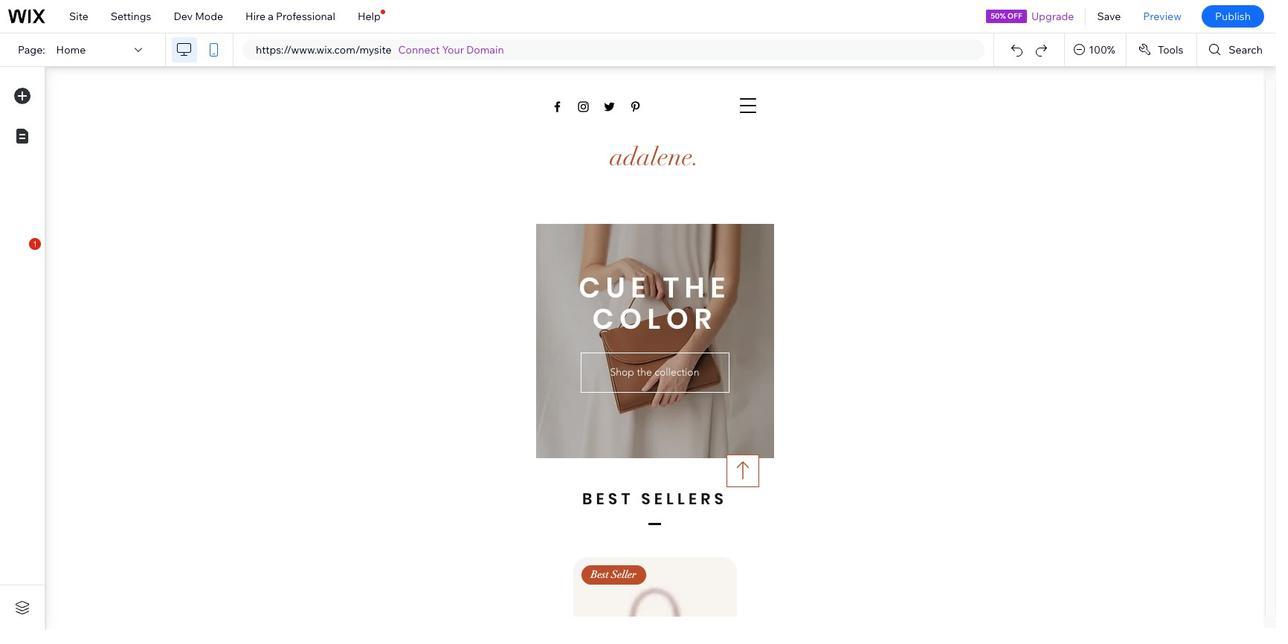 Task type: vqa. For each thing, say whether or not it's contained in the screenshot.
3.3 (300)
no



Task type: describe. For each thing, give the bounding box(es) containing it.
preview
[[1144, 10, 1182, 23]]

professional
[[276, 10, 335, 23]]

help
[[358, 10, 381, 23]]

hire a professional
[[246, 10, 335, 23]]

domain
[[466, 43, 504, 57]]

hire
[[246, 10, 266, 23]]

save
[[1097, 10, 1121, 23]]

a
[[268, 10, 274, 23]]

dev mode
[[174, 10, 223, 23]]

settings
[[111, 10, 151, 23]]

1
[[33, 240, 37, 248]]

100%
[[1089, 43, 1116, 57]]

mode
[[195, 10, 223, 23]]

100% button
[[1065, 33, 1126, 66]]

home
[[56, 43, 86, 57]]

tools
[[1158, 43, 1184, 57]]

tools button
[[1127, 33, 1197, 66]]

search button
[[1198, 33, 1276, 66]]

50%
[[991, 11, 1006, 21]]

search
[[1229, 43, 1263, 57]]



Task type: locate. For each thing, give the bounding box(es) containing it.
1 button
[[7, 238, 41, 272]]

https://www.wix.com/mysite
[[256, 43, 392, 57]]

publish button
[[1202, 5, 1265, 28]]

connect
[[398, 43, 440, 57]]

50% off
[[991, 11, 1023, 21]]

https://www.wix.com/mysite connect your domain
[[256, 43, 504, 57]]

site
[[69, 10, 88, 23]]

your
[[442, 43, 464, 57]]

save button
[[1086, 0, 1132, 33]]

publish
[[1215, 10, 1251, 23]]

upgrade
[[1032, 10, 1074, 23]]

dev
[[174, 10, 193, 23]]

preview button
[[1132, 0, 1193, 33]]

off
[[1008, 11, 1023, 21]]



